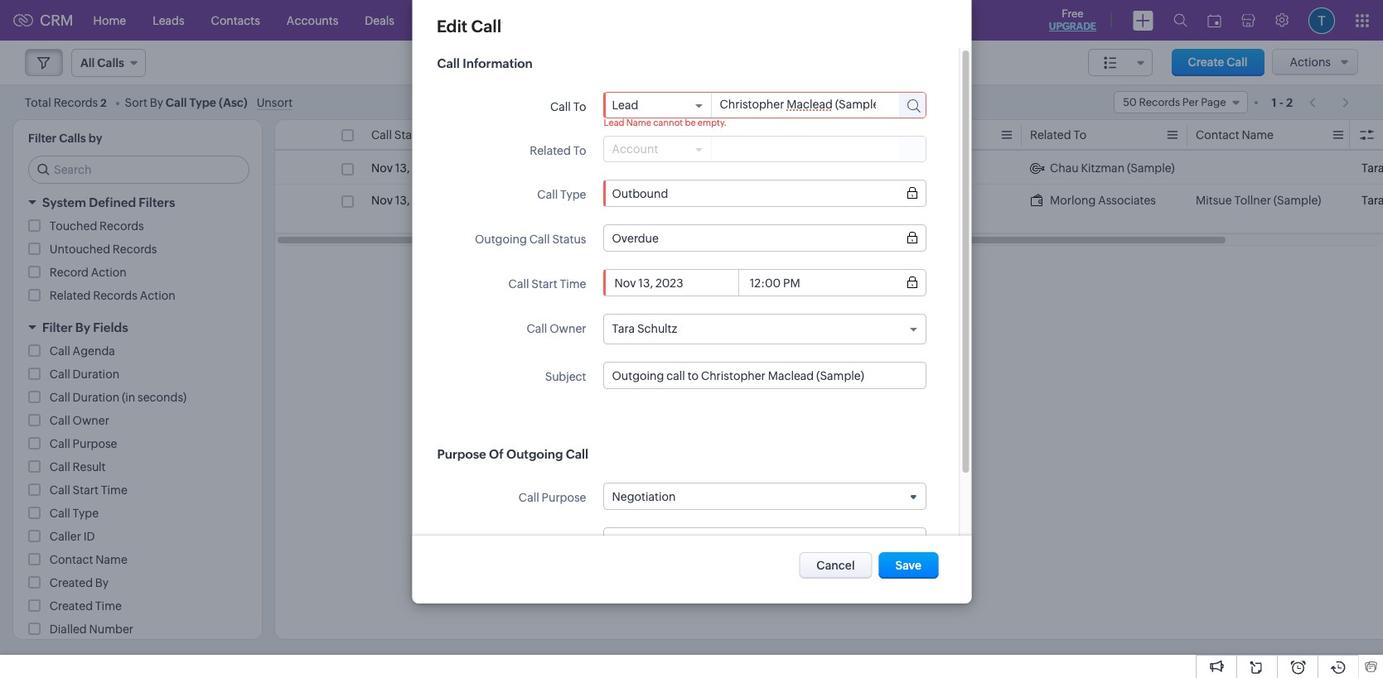 Task type: describe. For each thing, give the bounding box(es) containing it.
(in
[[122, 391, 135, 404]]

nov 13, 2023 12:24 pm
[[371, 162, 491, 175]]

1
[[1272, 96, 1277, 109]]

create call button
[[1172, 49, 1264, 76]]

by
[[89, 132, 102, 145]]

accounts link
[[273, 0, 352, 40]]

purpose of outgoing call
[[437, 448, 588, 462]]

account
[[612, 143, 658, 156]]

system defined filters
[[42, 196, 175, 210]]

0 vertical spatial owner
[[549, 322, 586, 336]]

created time
[[50, 600, 122, 613]]

1 vertical spatial call type
[[50, 507, 99, 521]]

call duration (in seconds)
[[50, 391, 187, 404]]

touched
[[50, 220, 97, 233]]

with for up
[[592, 162, 615, 175]]

home
[[93, 14, 126, 27]]

2 for total records 2
[[100, 97, 107, 109]]

Search text field
[[29, 157, 249, 183]]

result
[[73, 461, 106, 474]]

empty.
[[697, 118, 727, 128]]

Overdue field
[[612, 232, 917, 245]]

records for total
[[54, 96, 98, 109]]

chau kitzman (sample)
[[1050, 162, 1175, 175]]

created for created time
[[50, 600, 93, 613]]

1 vertical spatial start
[[531, 278, 557, 291]]

Lead field
[[612, 99, 702, 112]]

Account field
[[612, 143, 702, 156]]

-
[[1279, 96, 1284, 109]]

follow up with lead
[[537, 162, 644, 175]]

meetings link
[[464, 0, 540, 40]]

0 horizontal spatial contact name
[[50, 554, 127, 567]]

0 vertical spatial subject
[[537, 128, 578, 142]]

1 - 2
[[1272, 96, 1293, 109]]

time up number in the bottom left of the page
[[95, 600, 122, 613]]

total records 2
[[25, 96, 107, 109]]

all
[[592, 130, 604, 140]]

accounts
[[287, 14, 338, 27]]

meetings
[[477, 14, 527, 27]]

call type *
[[703, 124, 760, 143]]

0 horizontal spatial start
[[73, 484, 99, 497]]

2 horizontal spatial related
[[1030, 128, 1071, 142]]

dialled number
[[50, 623, 133, 637]]

12:00
[[443, 194, 474, 207]]

touched records
[[50, 220, 144, 233]]

status
[[552, 233, 586, 246]]

(asc)
[[219, 96, 248, 109]]

tasks link
[[408, 0, 464, 40]]

2 mitsue from the left
[[1196, 194, 1232, 207]]

0 horizontal spatial action
[[91, 266, 127, 279]]

with for scheduled
[[619, 194, 642, 207]]

1 horizontal spatial purpose
[[437, 448, 486, 462]]

tollner inside call scheduled with mitsue tollner (sample)
[[537, 211, 574, 224]]

outbound down 'account' on the left
[[612, 187, 668, 200]]

call to
[[550, 100, 586, 114]]

deals link
[[352, 0, 408, 40]]

0 vertical spatial contact
[[1196, 128, 1240, 142]]

1 horizontal spatial start
[[394, 128, 420, 142]]

1 horizontal spatial call purpose
[[518, 492, 586, 505]]

filter by fields
[[42, 321, 128, 335]]

created for created by
[[50, 577, 93, 590]]

0 vertical spatial call start time
[[371, 128, 449, 142]]

untouched records
[[50, 243, 157, 256]]

2 vertical spatial by
[[95, 577, 109, 590]]

filter for filter by fields
[[42, 321, 73, 335]]

0 vertical spatial duration
[[888, 128, 934, 142]]

information
[[462, 56, 532, 70]]

cannot
[[653, 118, 683, 128]]

1 horizontal spatial call type
[[537, 188, 586, 201]]

2 vertical spatial call start time
[[50, 484, 127, 497]]

nov for nov 13, 2023 12:00 pm
[[371, 194, 393, 207]]

2 horizontal spatial name
[[1242, 128, 1274, 142]]

0 vertical spatial call owner
[[526, 322, 586, 336]]

crm link
[[13, 12, 73, 29]]

row group containing nov 13, 2023 12:24 pm
[[275, 153, 1383, 234]]

*
[[753, 124, 760, 143]]

2 horizontal spatial purpose
[[541, 492, 586, 505]]

up
[[575, 162, 589, 175]]

leads
[[153, 14, 185, 27]]

records for untouched
[[113, 243, 157, 256]]

total
[[25, 96, 51, 109]]

crm
[[40, 12, 73, 29]]

lead for lead name cannot be empty.
[[603, 118, 624, 128]]

sort
[[125, 96, 147, 109]]

associates
[[1098, 194, 1156, 207]]

of
[[489, 448, 503, 462]]

system defined filters button
[[13, 188, 262, 217]]

0 vertical spatial tollner
[[1235, 194, 1271, 207]]

free upgrade
[[1049, 7, 1097, 32]]

nov for nov 13, 2023 12:24 pm
[[371, 162, 393, 175]]

deals
[[365, 14, 394, 27]]

create call
[[1188, 56, 1248, 69]]

0 horizontal spatial purpose
[[73, 438, 117, 451]]

create
[[1188, 56, 1225, 69]]

kitzman
[[1081, 162, 1125, 175]]

type up id
[[73, 507, 99, 521]]

2 horizontal spatial call start time
[[508, 278, 586, 291]]

call agenda
[[50, 345, 115, 358]]

1 horizontal spatial call duration
[[865, 128, 934, 142]]

(sample) for chau kitzman (sample)
[[1127, 162, 1175, 175]]

sort by call type (asc)
[[125, 96, 248, 109]]

untouched
[[50, 243, 110, 256]]

actions
[[1290, 56, 1331, 69]]

0 vertical spatial outgoing
[[474, 233, 527, 246]]

by for fields
[[75, 321, 90, 335]]

caller
[[50, 530, 81, 544]]

outbound for mitsue
[[703, 194, 759, 207]]

filters
[[139, 196, 175, 210]]

lead name cannot be empty.
[[603, 118, 727, 128]]

edit call
[[437, 17, 502, 36]]



Task type: locate. For each thing, give the bounding box(es) containing it.
outbound for lead
[[703, 162, 759, 175]]

type down up
[[560, 188, 586, 201]]

pm for nov 13, 2023 12:24 pm
[[474, 162, 491, 175]]

with up overdue
[[619, 194, 642, 207]]

purpose down the purpose of outgoing call
[[541, 492, 586, 505]]

1 2023 from the top
[[412, 162, 440, 175]]

2 horizontal spatial (sample)
[[1274, 194, 1322, 207]]

overdue
[[612, 232, 658, 245]]

None text field
[[612, 369, 917, 383]]

number
[[89, 623, 133, 637]]

lead up the all
[[603, 118, 624, 128]]

defined
[[89, 196, 136, 210]]

purpose left of
[[437, 448, 486, 462]]

0 horizontal spatial owner
[[73, 414, 109, 428]]

Negotiation field
[[612, 490, 917, 504]]

0 vertical spatial nov
[[371, 162, 393, 175]]

filter
[[28, 132, 56, 145], [42, 321, 73, 335]]

related to up chau
[[1030, 128, 1087, 142]]

2 13, from the top
[[395, 194, 410, 207]]

contact down create call button
[[1196, 128, 1240, 142]]

call purpose down the purpose of outgoing call
[[518, 492, 586, 505]]

be
[[685, 118, 696, 128]]

call type down follow
[[537, 188, 586, 201]]

time
[[423, 128, 449, 142], [559, 278, 586, 291], [101, 484, 127, 497], [95, 600, 122, 613]]

filter left calls
[[28, 132, 56, 145]]

action up 'filter by fields' dropdown button
[[140, 289, 175, 303]]

follow
[[537, 162, 573, 175]]

2 vertical spatial duration
[[73, 391, 119, 404]]

row group
[[275, 153, 1383, 234]]

0 horizontal spatial call owner
[[50, 414, 109, 428]]

calls
[[59, 132, 86, 145]]

records up fields
[[93, 289, 137, 303]]

records for touched
[[100, 220, 144, 233]]

1 horizontal spatial tollner
[[1235, 194, 1271, 207]]

1 horizontal spatial 2
[[1286, 96, 1293, 109]]

2 nov from the top
[[371, 194, 393, 207]]

name
[[626, 118, 651, 128], [1242, 128, 1274, 142], [96, 554, 127, 567]]

1 mitsue from the left
[[645, 194, 681, 207]]

1 vertical spatial by
[[75, 321, 90, 335]]

lead down 'account' on the left
[[618, 162, 644, 175]]

leads link
[[139, 0, 198, 40]]

call start time
[[371, 128, 449, 142], [508, 278, 586, 291], [50, 484, 127, 497]]

1 vertical spatial call purpose
[[518, 492, 586, 505]]

purpose
[[73, 438, 117, 451], [437, 448, 486, 462], [541, 492, 586, 505]]

contacts link
[[198, 0, 273, 40]]

0 horizontal spatial 2
[[100, 97, 107, 109]]

2 created from the top
[[50, 600, 93, 613]]

morlong associates
[[1050, 194, 1156, 207]]

1 vertical spatial action
[[140, 289, 175, 303]]

morlong associates link
[[1030, 192, 1156, 209]]

to
[[573, 100, 586, 114], [1074, 128, 1087, 142], [573, 144, 586, 157]]

Outbound field
[[612, 187, 917, 200]]

agenda
[[73, 345, 115, 358]]

purpose up "result"
[[73, 438, 117, 451]]

call scheduled with mitsue tollner (sample) link
[[537, 192, 686, 225]]

created by
[[50, 577, 109, 590]]

0 vertical spatial filter
[[28, 132, 56, 145]]

1 created from the top
[[50, 577, 93, 590]]

0 vertical spatial lead
[[612, 99, 638, 112]]

time down status
[[559, 278, 586, 291]]

by
[[150, 96, 163, 109], [75, 321, 90, 335], [95, 577, 109, 590]]

0 vertical spatial call duration
[[865, 128, 934, 142]]

created up dialled
[[50, 600, 93, 613]]

filter inside dropdown button
[[42, 321, 73, 335]]

1 vertical spatial call start time
[[508, 278, 586, 291]]

nov
[[371, 162, 393, 175], [371, 194, 393, 207]]

0 horizontal spatial (sample)
[[576, 211, 624, 224]]

pm
[[474, 162, 491, 175], [476, 194, 493, 207]]

name down lead field
[[626, 118, 651, 128]]

0 horizontal spatial tollner
[[537, 211, 574, 224]]

2 2023 from the top
[[412, 194, 440, 207]]

2 inside total records 2
[[100, 97, 107, 109]]

0 horizontal spatial by
[[75, 321, 90, 335]]

filter for filter calls by
[[28, 132, 56, 145]]

outbound up overdue field on the top of the page
[[703, 194, 759, 207]]

lead up lead name cannot be empty.
[[612, 99, 638, 112]]

records down touched records
[[113, 243, 157, 256]]

1 vertical spatial pm
[[476, 194, 493, 207]]

contact name down id
[[50, 554, 127, 567]]

1 horizontal spatial contact name
[[1196, 128, 1274, 142]]

0 horizontal spatial mitsue
[[645, 194, 681, 207]]

start up nov 13, 2023 12:24 pm
[[394, 128, 420, 142]]

1 vertical spatial with
[[619, 194, 642, 207]]

tasks
[[421, 14, 450, 27]]

call scheduled with mitsue tollner (sample)
[[537, 194, 681, 224]]

outgoing
[[474, 233, 527, 246], [506, 448, 563, 462]]

1 vertical spatial call owner
[[50, 414, 109, 428]]

1 horizontal spatial related to
[[1030, 128, 1087, 142]]

2 right -
[[1286, 96, 1293, 109]]

1 vertical spatial name
[[1242, 128, 1274, 142]]

1 horizontal spatial owner
[[549, 322, 586, 336]]

2 vertical spatial tara
[[612, 322, 635, 336]]

call inside button
[[1227, 56, 1248, 69]]

2 vertical spatial related
[[50, 289, 91, 303]]

1 horizontal spatial by
[[95, 577, 109, 590]]

1 vertical spatial tara
[[1362, 194, 1383, 207]]

action
[[91, 266, 127, 279], [140, 289, 175, 303]]

mitsue inside call scheduled with mitsue tollner (sample)
[[645, 194, 681, 207]]

0 vertical spatial call purpose
[[50, 438, 117, 451]]

2023 left 12:24
[[412, 162, 440, 175]]

13, for nov 13, 2023 12:24 pm
[[395, 162, 410, 175]]

by right 'sort'
[[150, 96, 163, 109]]

by up created time at the left bottom of page
[[95, 577, 109, 590]]

1 vertical spatial call duration
[[50, 368, 119, 381]]

filter up call agenda
[[42, 321, 73, 335]]

0 vertical spatial start
[[394, 128, 420, 142]]

owner left tara schultz
[[549, 322, 586, 336]]

1 vertical spatial 2023
[[412, 194, 440, 207]]

1 vertical spatial contact
[[50, 554, 93, 567]]

pm right "12:00"
[[476, 194, 493, 207]]

0 vertical spatial call type
[[537, 188, 586, 201]]

2 vertical spatial name
[[96, 554, 127, 567]]

dialled
[[50, 623, 87, 637]]

system
[[42, 196, 86, 210]]

records down defined
[[100, 220, 144, 233]]

1 vertical spatial tollner
[[537, 211, 574, 224]]

name up created by
[[96, 554, 127, 567]]

call inside call type *
[[703, 128, 724, 141]]

related up follow
[[529, 144, 571, 157]]

1 horizontal spatial (sample)
[[1127, 162, 1175, 175]]

call purpose up "result"
[[50, 438, 117, 451]]

related records action
[[50, 289, 175, 303]]

1 vertical spatial created
[[50, 600, 93, 613]]

start down outgoing call status
[[531, 278, 557, 291]]

id
[[83, 530, 95, 544]]

1 vertical spatial owner
[[73, 414, 109, 428]]

filter by fields button
[[13, 313, 262, 342]]

contact name down 1
[[1196, 128, 1274, 142]]

1 horizontal spatial related
[[529, 144, 571, 157]]

scheduled
[[560, 194, 617, 207]]

(sample) inside call scheduled with mitsue tollner (sample)
[[576, 211, 624, 224]]

1 vertical spatial 13,
[[395, 194, 410, 207]]

contacts
[[211, 14, 260, 27]]

call inside call scheduled with mitsue tollner (sample)
[[537, 194, 558, 207]]

outgoing right of
[[506, 448, 563, 462]]

upgrade
[[1049, 21, 1097, 32]]

seconds)
[[138, 391, 187, 404]]

schultz
[[637, 322, 677, 336]]

0 horizontal spatial call start time
[[50, 484, 127, 497]]

created up created time at the left bottom of page
[[50, 577, 93, 590]]

1 vertical spatial outgoing
[[506, 448, 563, 462]]

2
[[1286, 96, 1293, 109], [100, 97, 107, 109]]

1 vertical spatial filter
[[42, 321, 73, 335]]

1 horizontal spatial with
[[619, 194, 642, 207]]

2023
[[412, 162, 440, 175], [412, 194, 440, 207]]

0 horizontal spatial contact
[[50, 554, 93, 567]]

1 vertical spatial duration
[[73, 368, 119, 381]]

owner down call duration (in seconds)
[[73, 414, 109, 428]]

outbound down call type * at right top
[[703, 162, 759, 175]]

navigation
[[1301, 90, 1359, 114]]

0 vertical spatial action
[[91, 266, 127, 279]]

chau
[[1050, 162, 1079, 175]]

record action
[[50, 266, 127, 279]]

lead inside row group
[[618, 162, 644, 175]]

duration
[[888, 128, 934, 142], [73, 368, 119, 381], [73, 391, 119, 404]]

follow up with lead link
[[537, 160, 644, 177]]

nov down nov 13, 2023 12:24 pm
[[371, 194, 393, 207]]

2 vertical spatial lead
[[618, 162, 644, 175]]

0 horizontal spatial call purpose
[[50, 438, 117, 451]]

None button
[[799, 553, 872, 579], [879, 553, 938, 579], [799, 553, 872, 579], [879, 553, 938, 579]]

pm right 12:24
[[474, 162, 491, 175]]

0 vertical spatial to
[[573, 100, 586, 114]]

1 vertical spatial related to
[[529, 144, 586, 157]]

time down "result"
[[101, 484, 127, 497]]

with inside call scheduled with mitsue tollner (sample)
[[619, 194, 642, 207]]

call result
[[50, 461, 106, 474]]

2 vertical spatial to
[[573, 144, 586, 157]]

by for call
[[150, 96, 163, 109]]

record
[[50, 266, 89, 279]]

0 horizontal spatial call type
[[50, 507, 99, 521]]

pm for nov 13, 2023 12:00 pm
[[476, 194, 493, 207]]

1 vertical spatial to
[[1074, 128, 1087, 142]]

with right up
[[592, 162, 615, 175]]

0 horizontal spatial related to
[[529, 144, 586, 157]]

mitsue tollner (sample) link
[[1196, 192, 1322, 209]]

0 vertical spatial by
[[150, 96, 163, 109]]

call 
[[1362, 128, 1383, 142]]

tara for morlong associates
[[1362, 194, 1383, 207]]

1 vertical spatial (sample)
[[1274, 194, 1322, 207]]

tara schultz
[[612, 322, 677, 336]]

1 vertical spatial lead
[[603, 118, 624, 128]]

nov up the "nov 13, 2023 12:00 pm"
[[371, 162, 393, 175]]

lead for lead
[[612, 99, 638, 112]]

by inside 'filter by fields' dropdown button
[[75, 321, 90, 335]]

1 horizontal spatial mitsue
[[1196, 194, 1232, 207]]

2 horizontal spatial start
[[531, 278, 557, 291]]

0 vertical spatial tara
[[1362, 162, 1383, 175]]

caller id
[[50, 530, 95, 544]]

chau kitzman (sample) link
[[1030, 160, 1175, 177]]

1 13, from the top
[[395, 162, 410, 175]]

outgoing left status
[[474, 233, 527, 246]]

created
[[50, 577, 93, 590], [50, 600, 93, 613]]

call duration
[[865, 128, 934, 142], [50, 368, 119, 381]]

records up calls
[[54, 96, 98, 109]]

0 vertical spatial contact name
[[1196, 128, 1274, 142]]

nov 13, 2023 12:00 pm
[[371, 194, 493, 207]]

type left (asc)
[[189, 96, 216, 109]]

1 vertical spatial subject
[[545, 371, 586, 384]]

by up call agenda
[[75, 321, 90, 335]]

related to up follow
[[529, 144, 586, 157]]

0 vertical spatial 2023
[[412, 162, 440, 175]]

records for related
[[93, 289, 137, 303]]

0 vertical spatial name
[[626, 118, 651, 128]]

call start time down "result"
[[50, 484, 127, 497]]

morlong
[[1050, 194, 1096, 207]]

filter calls by
[[28, 132, 102, 145]]

13, down nov 13, 2023 12:24 pm
[[395, 194, 410, 207]]

2023 for 12:00
[[412, 194, 440, 207]]

1 horizontal spatial contact
[[1196, 128, 1240, 142]]

0 horizontal spatial name
[[96, 554, 127, 567]]

contact down caller id
[[50, 554, 93, 567]]

free
[[1062, 7, 1084, 20]]

None text field
[[711, 93, 884, 116]]

contact name
[[1196, 128, 1274, 142], [50, 554, 127, 567]]

lead
[[612, 99, 638, 112], [603, 118, 624, 128], [618, 162, 644, 175]]

0 vertical spatial 13,
[[395, 162, 410, 175]]

negotiation
[[612, 490, 675, 504]]

0 horizontal spatial related
[[50, 289, 91, 303]]

1 horizontal spatial name
[[626, 118, 651, 128]]

outgoing call status
[[474, 233, 586, 246]]

action up related records action
[[91, 266, 127, 279]]

call type up caller id
[[50, 507, 99, 521]]

home link
[[80, 0, 139, 40]]

2 for 1 - 2
[[1286, 96, 1293, 109]]

outbound
[[703, 162, 759, 175], [612, 187, 668, 200], [703, 194, 759, 207]]

related up chau
[[1030, 128, 1071, 142]]

contact
[[1196, 128, 1240, 142], [50, 554, 93, 567]]

type left *
[[726, 128, 752, 141]]

0 vertical spatial related to
[[1030, 128, 1087, 142]]

type inside call type *
[[726, 128, 752, 141]]

2 left 'sort'
[[100, 97, 107, 109]]

related
[[1030, 128, 1071, 142], [529, 144, 571, 157], [50, 289, 91, 303]]

time up nov 13, 2023 12:24 pm
[[423, 128, 449, 142]]

2 horizontal spatial by
[[150, 96, 163, 109]]

2023 for 12:24
[[412, 162, 440, 175]]

1 nov from the top
[[371, 162, 393, 175]]

mitsue tollner (sample)
[[1196, 194, 1322, 207]]

unsort
[[257, 96, 293, 109]]

1 horizontal spatial call start time
[[371, 128, 449, 142]]

type
[[189, 96, 216, 109], [726, 128, 752, 141], [560, 188, 586, 201], [73, 507, 99, 521]]

related down record
[[50, 289, 91, 303]]

call start time up nov 13, 2023 12:24 pm
[[371, 128, 449, 142]]

call start time down outgoing call status
[[508, 278, 586, 291]]

0 vertical spatial (sample)
[[1127, 162, 1175, 175]]

fields
[[93, 321, 128, 335]]

0 horizontal spatial with
[[592, 162, 615, 175]]

1 horizontal spatial call owner
[[526, 322, 586, 336]]

13, for nov 13, 2023 12:00 pm
[[395, 194, 410, 207]]

2 vertical spatial (sample)
[[576, 211, 624, 224]]

2023 left "12:00"
[[412, 194, 440, 207]]

(sample) for mitsue tollner (sample)
[[1274, 194, 1322, 207]]

13, up the "nov 13, 2023 12:00 pm"
[[395, 162, 410, 175]]

start down "result"
[[73, 484, 99, 497]]

1 vertical spatial contact name
[[50, 554, 127, 567]]

with
[[592, 162, 615, 175], [619, 194, 642, 207]]

2 vertical spatial start
[[73, 484, 99, 497]]

call information
[[437, 56, 532, 70]]

subject
[[537, 128, 578, 142], [545, 371, 586, 384]]

tara for chau kitzman (sample)
[[1362, 162, 1383, 175]]

name down 1
[[1242, 128, 1274, 142]]



Task type: vqa. For each thing, say whether or not it's contained in the screenshot.
image
no



